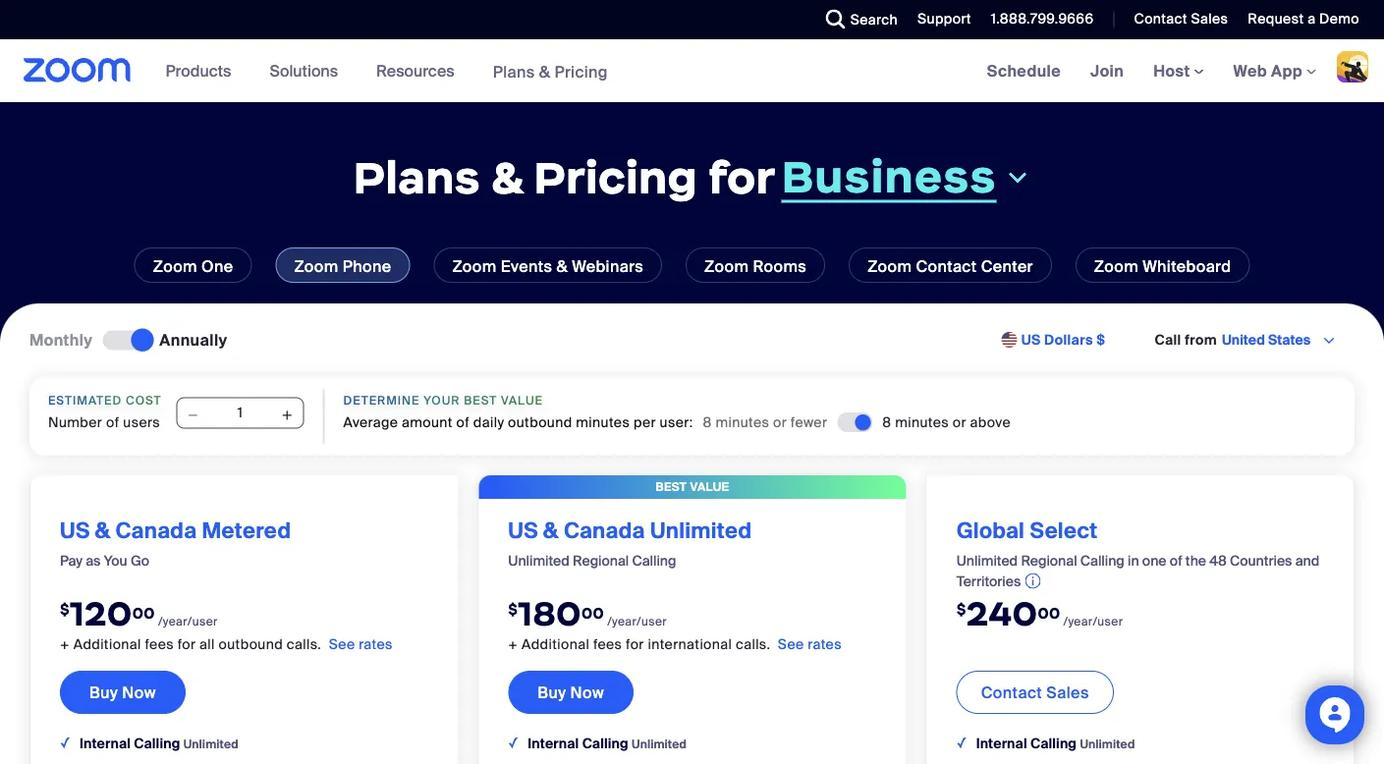 Task type: describe. For each thing, give the bounding box(es) containing it.
for for 120
[[178, 636, 196, 654]]

tabs of zoom services tab list
[[29, 248, 1355, 283]]

additional for 120
[[73, 636, 141, 654]]

plans & pricing
[[493, 61, 608, 82]]

1.888.799.9666 button up schedule link
[[991, 10, 1094, 28]]

average
[[344, 413, 398, 431]]

$ 120 00 /year/user + additional fees for all outbound calls. see rates
[[60, 592, 393, 654]]

internal for 120
[[80, 735, 131, 753]]

$ 240 00 /year/user
[[957, 592, 1124, 635]]

1 horizontal spatial contact sales
[[1135, 10, 1229, 28]]

web app
[[1234, 60, 1303, 81]]

1 vertical spatial sales
[[1047, 682, 1090, 703]]

zoom for zoom rooms
[[705, 256, 749, 277]]

global
[[957, 517, 1025, 545]]

fees for 180
[[594, 636, 623, 654]]

per
[[634, 413, 656, 431]]

3 internal from the left
[[977, 735, 1028, 753]]

from
[[1186, 331, 1218, 349]]

plans for plans & pricing
[[493, 61, 535, 82]]

select
[[1030, 517, 1098, 545]]

territories
[[957, 573, 1021, 591]]

or for fewer
[[774, 413, 787, 431]]

call from
[[1155, 331, 1218, 349]]

pricing for plans & pricing
[[555, 61, 608, 82]]

undefined 1 text field
[[176, 397, 304, 429]]

and
[[1296, 552, 1320, 570]]

2 horizontal spatial contact
[[1135, 10, 1188, 28]]

3 internal calling unlimited from the left
[[977, 735, 1136, 753]]

amount
[[402, 413, 453, 431]]

zoom whiteboard
[[1095, 256, 1232, 277]]

international
[[648, 636, 732, 654]]

zoom for zoom contact center
[[868, 256, 912, 277]]

0 vertical spatial outbound
[[508, 413, 573, 431]]

request
[[1249, 10, 1305, 28]]

1.888.799.9666 button up schedule
[[977, 0, 1099, 39]]

zoom contact center
[[868, 256, 1034, 277]]

zoom for zoom events & webinars
[[453, 256, 497, 277]]

dollars
[[1045, 331, 1094, 349]]

join link
[[1076, 39, 1139, 102]]

undefined 1 decrease image
[[186, 405, 200, 425]]

solutions button
[[270, 39, 347, 102]]

banner containing products
[[0, 39, 1385, 104]]

search
[[851, 10, 898, 29]]

annually
[[160, 330, 228, 350]]

products
[[166, 60, 231, 81]]

buy now link for 180
[[508, 671, 634, 714]]

$ 180 00 /year/user + additional fees for international calls. see rates
[[508, 592, 842, 654]]

240
[[967, 592, 1038, 635]]

2 vertical spatial contact
[[982, 682, 1043, 703]]

you
[[104, 552, 127, 570]]

00 for 120
[[132, 604, 155, 622]]

determine
[[344, 393, 420, 408]]

request a demo
[[1249, 10, 1360, 28]]

in
[[1128, 552, 1140, 570]]

internal for 180
[[528, 735, 579, 753]]

buy for 120
[[89, 682, 118, 703]]

above
[[971, 413, 1011, 431]]

cost
[[126, 393, 162, 408]]

buy for 180
[[538, 682, 566, 703]]

us for 180
[[508, 517, 538, 545]]

buy now link for 120
[[60, 671, 186, 714]]

daily
[[474, 413, 505, 431]]

metered
[[202, 517, 291, 545]]

1 vertical spatial best
[[656, 479, 687, 495]]

calling inside us & canada unlimited unlimited regional calling
[[632, 552, 677, 570]]

user:
[[660, 413, 693, 431]]

2 horizontal spatial for
[[709, 149, 776, 205]]

zoom logo image
[[24, 58, 131, 83]]

average amount of daily outbound minutes per user:8 minutes or fewer element
[[703, 413, 828, 432]]

of inside unlimited regional calling in one of the 48 countries and territories
[[1170, 552, 1183, 570]]

+ for 180
[[508, 636, 518, 654]]

app
[[1272, 60, 1303, 81]]

undefined 1 increase image
[[280, 405, 295, 425]]

users
[[123, 413, 160, 431]]

8 minutes or above
[[883, 413, 1011, 431]]

us for 120
[[60, 517, 90, 545]]

zoom rooms
[[705, 256, 807, 277]]

$ inside dropdown button
[[1097, 331, 1106, 349]]

8 for 8 minutes or fewer
[[703, 413, 712, 431]]

calling for 180
[[582, 735, 629, 753]]

show options image
[[1322, 333, 1338, 348]]

00 inside $ 240 00 /year/user
[[1038, 604, 1061, 622]]

buy now for 120
[[89, 682, 156, 703]]

additional for 180
[[522, 636, 590, 654]]

estimated
[[48, 393, 122, 408]]

/year/user for 180
[[608, 614, 667, 629]]

minutes for 8 minutes or fewer
[[716, 413, 770, 431]]

web
[[1234, 60, 1268, 81]]

0 vertical spatial sales
[[1192, 10, 1229, 28]]

unlimited regional calling in one of the 48 countries and territories
[[957, 552, 1320, 591]]

$ for 120
[[60, 600, 70, 619]]

zoom for zoom phone
[[294, 256, 339, 277]]

one
[[202, 256, 233, 277]]

center
[[981, 256, 1034, 277]]

us & canada metered pay as you go
[[60, 517, 291, 570]]

all
[[200, 636, 215, 654]]

your
[[424, 393, 460, 408]]

rates inside $ 180 00 /year/user + additional fees for international calls. see rates
[[808, 636, 842, 654]]

number of users: 1 element
[[176, 397, 304, 431]]

pay
[[60, 552, 82, 570]]

now for 120
[[122, 682, 156, 703]]

events
[[501, 256, 553, 277]]

see inside $ 120 00 /year/user + additional fees for all outbound calls. see rates
[[329, 636, 355, 654]]

00 for 180
[[582, 604, 605, 622]]

internal calling unlimited for 180
[[528, 735, 687, 753]]

one
[[1143, 552, 1167, 570]]

go
[[131, 552, 149, 570]]

web app button
[[1234, 60, 1317, 81]]

0 vertical spatial best
[[464, 393, 498, 408]]

us dollars $
[[1022, 331, 1106, 349]]

180
[[518, 592, 582, 635]]

down image
[[1005, 166, 1031, 189]]

resources button
[[377, 39, 464, 102]]

1 horizontal spatial of
[[457, 413, 470, 431]]

main content containing business
[[0, 39, 1385, 765]]

best value
[[656, 479, 730, 495]]

zoom for zoom whiteboard
[[1095, 256, 1139, 277]]

calling for 240
[[1031, 735, 1077, 753]]



Task type: vqa. For each thing, say whether or not it's contained in the screenshot.
"Call from"
yes



Task type: locate. For each thing, give the bounding box(es) containing it.
sales down $ 240 00 /year/user
[[1047, 682, 1090, 703]]

1 horizontal spatial 00
[[582, 604, 605, 622]]

Country/Region text field
[[1221, 330, 1321, 350]]

+ inside $ 180 00 /year/user + additional fees for international calls. see rates
[[508, 636, 518, 654]]

contact sales down $ 240 00 /year/user
[[982, 682, 1090, 703]]

2 zoom from the left
[[294, 256, 339, 277]]

rates inside $ 120 00 /year/user + additional fees for all outbound calls. see rates
[[359, 636, 393, 654]]

additional inside $ 120 00 /year/user + additional fees for all outbound calls. see rates
[[73, 636, 141, 654]]

us
[[1022, 331, 1041, 349], [60, 517, 90, 545], [508, 517, 538, 545]]

demo
[[1320, 10, 1360, 28]]

1 buy now link from the left
[[60, 671, 186, 714]]

zoom left events
[[453, 256, 497, 277]]

2 + from the left
[[508, 636, 518, 654]]

canada for 180
[[564, 517, 645, 545]]

for for 180
[[626, 636, 644, 654]]

internal calling unlimited
[[80, 735, 239, 753], [528, 735, 687, 753], [977, 735, 1136, 753]]

estimated cost number of users
[[48, 393, 162, 431]]

profile picture image
[[1338, 51, 1369, 83]]

us up pay
[[60, 517, 90, 545]]

1 internal from the left
[[80, 735, 131, 753]]

support
[[918, 10, 972, 28]]

see rates link
[[329, 636, 393, 654], [778, 636, 842, 654]]

2 buy now from the left
[[538, 682, 605, 703]]

/year/user up international at bottom
[[608, 614, 667, 629]]

2 or from the left
[[953, 413, 967, 431]]

zoom left one
[[153, 256, 197, 277]]

buy now link
[[60, 671, 186, 714], [508, 671, 634, 714]]

2 see rates link from the left
[[778, 636, 842, 654]]

business
[[782, 148, 997, 204]]

regional inside unlimited regional calling in one of the 48 countries and territories
[[1022, 552, 1078, 570]]

search button
[[812, 0, 903, 39]]

2 minutes from the left
[[716, 413, 770, 431]]

contact
[[1135, 10, 1188, 28], [916, 256, 977, 277], [982, 682, 1043, 703]]

0 vertical spatial contact
[[1135, 10, 1188, 28]]

regional
[[573, 552, 629, 570], [1022, 552, 1078, 570]]

$ inside $ 180 00 /year/user + additional fees for international calls. see rates
[[508, 600, 518, 619]]

0 horizontal spatial us
[[60, 517, 90, 545]]

us inside us & canada unlimited unlimited regional calling
[[508, 517, 538, 545]]

zoom phone
[[294, 256, 392, 277]]

1 horizontal spatial minutes
[[716, 413, 770, 431]]

value down user:
[[691, 479, 730, 495]]

plans
[[493, 61, 535, 82], [353, 149, 481, 205]]

buy now link down 180
[[508, 671, 634, 714]]

see inside $ 180 00 /year/user + additional fees for international calls. see rates
[[778, 636, 805, 654]]

determine your best value
[[344, 393, 543, 408]]

for up zoom rooms
[[709, 149, 776, 205]]

0 horizontal spatial value
[[501, 393, 543, 408]]

1 horizontal spatial now
[[571, 682, 605, 703]]

1 canada from the left
[[116, 517, 197, 545]]

calls.
[[287, 636, 322, 654], [736, 636, 771, 654]]

/year/user up all
[[158, 614, 218, 629]]

for
[[709, 149, 776, 205], [178, 636, 196, 654], [626, 636, 644, 654]]

5 zoom from the left
[[868, 256, 912, 277]]

fees left all
[[145, 636, 174, 654]]

0 horizontal spatial see
[[329, 636, 355, 654]]

0 horizontal spatial plans
[[353, 149, 481, 205]]

1 horizontal spatial sales
[[1192, 10, 1229, 28]]

1 buy from the left
[[89, 682, 118, 703]]

request a demo link
[[1234, 0, 1385, 39], [1249, 10, 1360, 28]]

or for above
[[953, 413, 967, 431]]

1 fees from the left
[[145, 636, 174, 654]]

/year/user inside $ 180 00 /year/user + additional fees for international calls. see rates
[[608, 614, 667, 629]]

0 vertical spatial pricing
[[555, 61, 608, 82]]

schedule
[[987, 60, 1062, 81]]

canada inside us & canada metered pay as you go
[[116, 517, 197, 545]]

schedule link
[[973, 39, 1076, 102]]

2 horizontal spatial internal
[[977, 735, 1028, 753]]

the
[[1186, 552, 1207, 570]]

/year/user inside $ 240 00 /year/user
[[1064, 614, 1124, 629]]

$ inside $ 120 00 /year/user + additional fees for all outbound calls. see rates
[[60, 600, 70, 619]]

3 zoom from the left
[[453, 256, 497, 277]]

& inside tabs of zoom services tab list
[[557, 256, 568, 277]]

contact up host
[[1135, 10, 1188, 28]]

1 horizontal spatial best
[[656, 479, 687, 495]]

phone
[[343, 256, 392, 277]]

outbound right all
[[219, 636, 283, 654]]

8 minutes or fewer
[[703, 413, 828, 431]]

0 horizontal spatial buy
[[89, 682, 118, 703]]

1 horizontal spatial internal
[[528, 735, 579, 753]]

minutes right user:
[[716, 413, 770, 431]]

or
[[774, 413, 787, 431], [953, 413, 967, 431]]

$180 per year per user element
[[508, 592, 877, 637]]

2 00 from the left
[[582, 604, 605, 622]]

1 zoom from the left
[[153, 256, 197, 277]]

calls. inside $ 180 00 /year/user + additional fees for international calls. see rates
[[736, 636, 771, 654]]

1 horizontal spatial outbound
[[508, 413, 573, 431]]

2 canada from the left
[[564, 517, 645, 545]]

for left all
[[178, 636, 196, 654]]

2 buy now link from the left
[[508, 671, 634, 714]]

rooms
[[753, 256, 807, 277]]

0 horizontal spatial or
[[774, 413, 787, 431]]

1 vertical spatial outbound
[[219, 636, 283, 654]]

calling inside unlimited regional calling in one of the 48 countries and territories
[[1081, 552, 1125, 570]]

1 vertical spatial pricing
[[534, 149, 698, 205]]

best down user:
[[656, 479, 687, 495]]

webinars
[[572, 256, 644, 277]]

1 horizontal spatial canada
[[564, 517, 645, 545]]

8 right user:
[[703, 413, 712, 431]]

2 /year/user from the left
[[608, 614, 667, 629]]

/year/user down unlimited regional calling in one of the 48 countries and territories
[[1064, 614, 1124, 629]]

1 horizontal spatial see
[[778, 636, 805, 654]]

contact inside tabs of zoom services tab list
[[916, 256, 977, 277]]

additional
[[73, 636, 141, 654], [522, 636, 590, 654]]

$ for 180
[[508, 600, 518, 619]]

zoom events & webinars
[[453, 256, 644, 277]]

1 horizontal spatial fees
[[594, 636, 623, 654]]

regional inside us & canada unlimited unlimited regional calling
[[573, 552, 629, 570]]

1 or from the left
[[774, 413, 787, 431]]

0 horizontal spatial buy now link
[[60, 671, 186, 714]]

now down 180
[[571, 682, 605, 703]]

for inside $ 120 00 /year/user + additional fees for all outbound calls. see rates
[[178, 636, 196, 654]]

fees left international at bottom
[[594, 636, 623, 654]]

/year/user for 120
[[158, 614, 218, 629]]

now down 120
[[122, 682, 156, 703]]

1 horizontal spatial rates
[[808, 636, 842, 654]]

0 horizontal spatial internal
[[80, 735, 131, 753]]

best up daily
[[464, 393, 498, 408]]

1 internal calling unlimited from the left
[[80, 735, 239, 753]]

1 see rates link from the left
[[329, 636, 393, 654]]

fees inside $ 120 00 /year/user + additional fees for all outbound calls. see rates
[[145, 636, 174, 654]]

of
[[106, 413, 119, 431], [457, 413, 470, 431], [1170, 552, 1183, 570]]

see rates link for 180
[[778, 636, 842, 654]]

1.888.799.9666 button
[[977, 0, 1099, 39], [991, 10, 1094, 28]]

1 horizontal spatial additional
[[522, 636, 590, 654]]

us & canada unlimited unlimited regional calling
[[508, 517, 752, 570]]

2 rates from the left
[[808, 636, 842, 654]]

& for for
[[491, 149, 523, 205]]

us dollars $ button
[[1022, 331, 1106, 350]]

outbound right daily
[[508, 413, 573, 431]]

contact left center
[[916, 256, 977, 277]]

monthly
[[29, 330, 93, 350]]

contact down 240
[[982, 682, 1043, 703]]

sales up host dropdown button
[[1192, 10, 1229, 28]]

120
[[70, 592, 132, 635]]

2 8 from the left
[[883, 413, 892, 431]]

0 horizontal spatial regional
[[573, 552, 629, 570]]

0 horizontal spatial calls.
[[287, 636, 322, 654]]

us up 180
[[508, 517, 538, 545]]

us left dollars
[[1022, 331, 1041, 349]]

1 rates from the left
[[359, 636, 393, 654]]

buy now for 180
[[538, 682, 605, 703]]

host
[[1154, 60, 1195, 81]]

8 right fewer
[[883, 413, 892, 431]]

1 vertical spatial contact sales
[[982, 682, 1090, 703]]

value up average amount of daily outbound minutes per user:
[[501, 393, 543, 408]]

join
[[1091, 60, 1124, 81]]

& inside us & canada unlimited unlimited regional calling
[[544, 517, 559, 545]]

2 buy from the left
[[538, 682, 566, 703]]

2 horizontal spatial us
[[1022, 331, 1041, 349]]

1 regional from the left
[[573, 552, 629, 570]]

zoom left whiteboard
[[1095, 256, 1139, 277]]

of left "the"
[[1170, 552, 1183, 570]]

fewer
[[791, 413, 828, 431]]

buy down 120
[[89, 682, 118, 703]]

0 vertical spatial value
[[501, 393, 543, 408]]

1 horizontal spatial buy now link
[[508, 671, 634, 714]]

$120 per year per user element
[[60, 592, 429, 637]]

internal
[[80, 735, 131, 753], [528, 735, 579, 753], [977, 735, 1028, 753]]

0 horizontal spatial buy now
[[89, 682, 156, 703]]

for inside $ 180 00 /year/user + additional fees for international calls. see rates
[[626, 636, 644, 654]]

now
[[122, 682, 156, 703], [571, 682, 605, 703]]

plans & pricing link
[[493, 61, 608, 82], [493, 61, 608, 82]]

1 + from the left
[[60, 636, 70, 654]]

2 calls. from the left
[[736, 636, 771, 654]]

00 down us & canada unlimited unlimited regional calling
[[582, 604, 605, 622]]

0 horizontal spatial of
[[106, 413, 119, 431]]

value
[[501, 393, 543, 408], [691, 479, 730, 495]]

00 down go
[[132, 604, 155, 622]]

meetings navigation
[[973, 39, 1385, 104]]

0 horizontal spatial best
[[464, 393, 498, 408]]

0 vertical spatial plans
[[493, 61, 535, 82]]

outbound inside $ 120 00 /year/user + additional fees for all outbound calls. see rates
[[219, 636, 283, 654]]

global select
[[957, 517, 1098, 545]]

0 horizontal spatial contact
[[916, 256, 977, 277]]

1 horizontal spatial plans
[[493, 61, 535, 82]]

calls. right international at bottom
[[736, 636, 771, 654]]

4 zoom from the left
[[705, 256, 749, 277]]

or left above on the right of the page
[[953, 413, 967, 431]]

1 8 from the left
[[703, 413, 712, 431]]

0 horizontal spatial additional
[[73, 636, 141, 654]]

product information navigation
[[151, 39, 623, 104]]

0 horizontal spatial minutes
[[576, 413, 630, 431]]

1 see from the left
[[329, 636, 355, 654]]

$ inside $ 240 00 /year/user
[[957, 600, 967, 619]]

countries
[[1231, 552, 1293, 570]]

host button
[[1154, 60, 1204, 81]]

1 minutes from the left
[[576, 413, 630, 431]]

0 horizontal spatial canada
[[116, 517, 197, 545]]

plans & pricing for
[[353, 149, 776, 205]]

2 internal from the left
[[528, 735, 579, 753]]

additional inside $ 180 00 /year/user + additional fees for international calls. see rates
[[522, 636, 590, 654]]

minutes left per
[[576, 413, 630, 431]]

0 horizontal spatial now
[[122, 682, 156, 703]]

& for unlimited
[[544, 517, 559, 545]]

0 vertical spatial contact sales
[[1135, 10, 1229, 28]]

+ for 120
[[60, 636, 70, 654]]

1 vertical spatial contact
[[916, 256, 977, 277]]

2 horizontal spatial of
[[1170, 552, 1183, 570]]

whiteboard
[[1143, 256, 1232, 277]]

banner
[[0, 39, 1385, 104]]

calls. inside $ 120 00 /year/user + additional fees for all outbound calls. see rates
[[287, 636, 322, 654]]

8 for 8 minutes or above
[[883, 413, 892, 431]]

internal calling unlimited for 120
[[80, 735, 239, 753]]

call
[[1155, 331, 1182, 349]]

1 /year/user from the left
[[158, 614, 218, 629]]

1 horizontal spatial us
[[508, 517, 538, 545]]

/year/user
[[158, 614, 218, 629], [608, 614, 667, 629], [1064, 614, 1124, 629]]

1 horizontal spatial value
[[691, 479, 730, 495]]

& inside product information navigation
[[539, 61, 551, 82]]

3 00 from the left
[[1038, 604, 1061, 622]]

2 additional from the left
[[522, 636, 590, 654]]

&
[[539, 61, 551, 82], [491, 149, 523, 205], [557, 256, 568, 277], [95, 517, 110, 545], [544, 517, 559, 545]]

rates
[[359, 636, 393, 654], [808, 636, 842, 654]]

buy
[[89, 682, 118, 703], [538, 682, 566, 703]]

00
[[132, 604, 155, 622], [582, 604, 605, 622], [1038, 604, 1061, 622]]

8
[[703, 413, 712, 431], [883, 413, 892, 431]]

3 minutes from the left
[[896, 413, 949, 431]]

1 now from the left
[[122, 682, 156, 703]]

us inside dropdown button
[[1022, 331, 1041, 349]]

unlimited inside unlimited regional calling in one of the 48 countries and territories
[[957, 552, 1018, 570]]

1 horizontal spatial calls.
[[736, 636, 771, 654]]

calling for 120
[[134, 735, 180, 753]]

minutes left above on the right of the page
[[896, 413, 949, 431]]

1 horizontal spatial +
[[508, 636, 518, 654]]

1 horizontal spatial regional
[[1022, 552, 1078, 570]]

a
[[1308, 10, 1316, 28]]

see
[[329, 636, 355, 654], [778, 636, 805, 654]]

buy now link down 120
[[60, 671, 186, 714]]

00 inside $ 180 00 /year/user + additional fees for international calls. see rates
[[582, 604, 605, 622]]

0 horizontal spatial outbound
[[219, 636, 283, 654]]

0 horizontal spatial for
[[178, 636, 196, 654]]

fees
[[145, 636, 174, 654], [594, 636, 623, 654]]

of inside 'estimated cost number of users'
[[106, 413, 119, 431]]

pricing for plans & pricing for
[[534, 149, 698, 205]]

3 /year/user from the left
[[1064, 614, 1124, 629]]

of left daily
[[457, 413, 470, 431]]

pricing inside product information navigation
[[555, 61, 608, 82]]

0 horizontal spatial see rates link
[[329, 636, 393, 654]]

zoom left rooms
[[705, 256, 749, 277]]

6 zoom from the left
[[1095, 256, 1139, 277]]

fees for 120
[[145, 636, 174, 654]]

1 buy now from the left
[[89, 682, 156, 703]]

1 horizontal spatial contact
[[982, 682, 1043, 703]]

canada for 120
[[116, 517, 197, 545]]

zoom left phone
[[294, 256, 339, 277]]

1 vertical spatial value
[[691, 479, 730, 495]]

1 horizontal spatial 8
[[883, 413, 892, 431]]

0 horizontal spatial internal calling unlimited
[[80, 735, 239, 753]]

of left users on the bottom
[[106, 413, 119, 431]]

0 horizontal spatial fees
[[145, 636, 174, 654]]

2 regional from the left
[[1022, 552, 1078, 570]]

& inside us & canada metered pay as you go
[[95, 517, 110, 545]]

1 horizontal spatial internal calling unlimited
[[528, 735, 687, 753]]

2 horizontal spatial minutes
[[896, 413, 949, 431]]

main content
[[0, 39, 1385, 765]]

1 horizontal spatial /year/user
[[608, 614, 667, 629]]

minutes for 8 minutes or above
[[896, 413, 949, 431]]

best
[[464, 393, 498, 408], [656, 479, 687, 495]]

1 horizontal spatial buy now
[[538, 682, 605, 703]]

regional down select
[[1022, 552, 1078, 570]]

zoom one
[[153, 256, 233, 277]]

1.888.799.9666
[[991, 10, 1094, 28]]

00 down select
[[1038, 604, 1061, 622]]

resources
[[377, 60, 455, 81]]

0 horizontal spatial sales
[[1047, 682, 1090, 703]]

buy down 180
[[538, 682, 566, 703]]

1 vertical spatial plans
[[353, 149, 481, 205]]

0 horizontal spatial 8
[[703, 413, 712, 431]]

0 horizontal spatial +
[[60, 636, 70, 654]]

contact sales link
[[1120, 0, 1234, 39], [1135, 10, 1229, 28], [957, 671, 1114, 714]]

0 horizontal spatial contact sales
[[982, 682, 1090, 703]]

2 horizontal spatial /year/user
[[1064, 614, 1124, 629]]

average amount of daily outbound minutes per user:
[[344, 413, 693, 431]]

outbound
[[508, 413, 573, 431], [219, 636, 283, 654]]

products button
[[166, 39, 240, 102]]

$ for 240
[[957, 600, 967, 619]]

for left international at bottom
[[626, 636, 644, 654]]

0 horizontal spatial rates
[[359, 636, 393, 654]]

0 horizontal spatial 00
[[132, 604, 155, 622]]

plans for plans & pricing for
[[353, 149, 481, 205]]

2 now from the left
[[571, 682, 605, 703]]

2 fees from the left
[[594, 636, 623, 654]]

1 horizontal spatial for
[[626, 636, 644, 654]]

now for 180
[[571, 682, 605, 703]]

calls. right all
[[287, 636, 322, 654]]

1 additional from the left
[[73, 636, 141, 654]]

$240 per year per user element
[[957, 592, 1325, 637]]

minutes
[[576, 413, 630, 431], [716, 413, 770, 431], [896, 413, 949, 431]]

additional down 180
[[522, 636, 590, 654]]

& for metered
[[95, 517, 110, 545]]

+
[[60, 636, 70, 654], [508, 636, 518, 654]]

zoom down business
[[868, 256, 912, 277]]

+ inside $ 120 00 /year/user + additional fees for all outbound calls. see rates
[[60, 636, 70, 654]]

/year/user inside $ 120 00 /year/user + additional fees for all outbound calls. see rates
[[158, 614, 218, 629]]

fees inside $ 180 00 /year/user + additional fees for international calls. see rates
[[594, 636, 623, 654]]

2 horizontal spatial 00
[[1038, 604, 1061, 622]]

buy now down 180
[[538, 682, 605, 703]]

business button
[[782, 148, 1031, 204]]

average amount of daily outbound minutes per user:8 minutes or above element
[[883, 413, 1011, 432]]

1 calls. from the left
[[287, 636, 322, 654]]

solutions
[[270, 60, 338, 81]]

additional down 120
[[73, 636, 141, 654]]

us inside us & canada metered pay as you go
[[60, 517, 90, 545]]

1 horizontal spatial buy
[[538, 682, 566, 703]]

contact sales up host dropdown button
[[1135, 10, 1229, 28]]

plans inside product information navigation
[[493, 61, 535, 82]]

2 see from the left
[[778, 636, 805, 654]]

2 horizontal spatial internal calling unlimited
[[977, 735, 1136, 753]]

see rates link for 120
[[329, 636, 393, 654]]

1 horizontal spatial or
[[953, 413, 967, 431]]

or left fewer
[[774, 413, 787, 431]]

0 horizontal spatial /year/user
[[158, 614, 218, 629]]

number
[[48, 413, 102, 431]]

$
[[1097, 331, 1106, 349], [60, 600, 70, 619], [508, 600, 518, 619], [957, 600, 967, 619]]

canada inside us & canada unlimited unlimited regional calling
[[564, 517, 645, 545]]

48
[[1210, 552, 1227, 570]]

regional up 180
[[573, 552, 629, 570]]

buy now down 120
[[89, 682, 156, 703]]

00 inside $ 120 00 /year/user + additional fees for all outbound calls. see rates
[[132, 604, 155, 622]]

1 horizontal spatial see rates link
[[778, 636, 842, 654]]

2 internal calling unlimited from the left
[[528, 735, 687, 753]]

as
[[86, 552, 101, 570]]

zoom for zoom one
[[153, 256, 197, 277]]

1 00 from the left
[[132, 604, 155, 622]]



